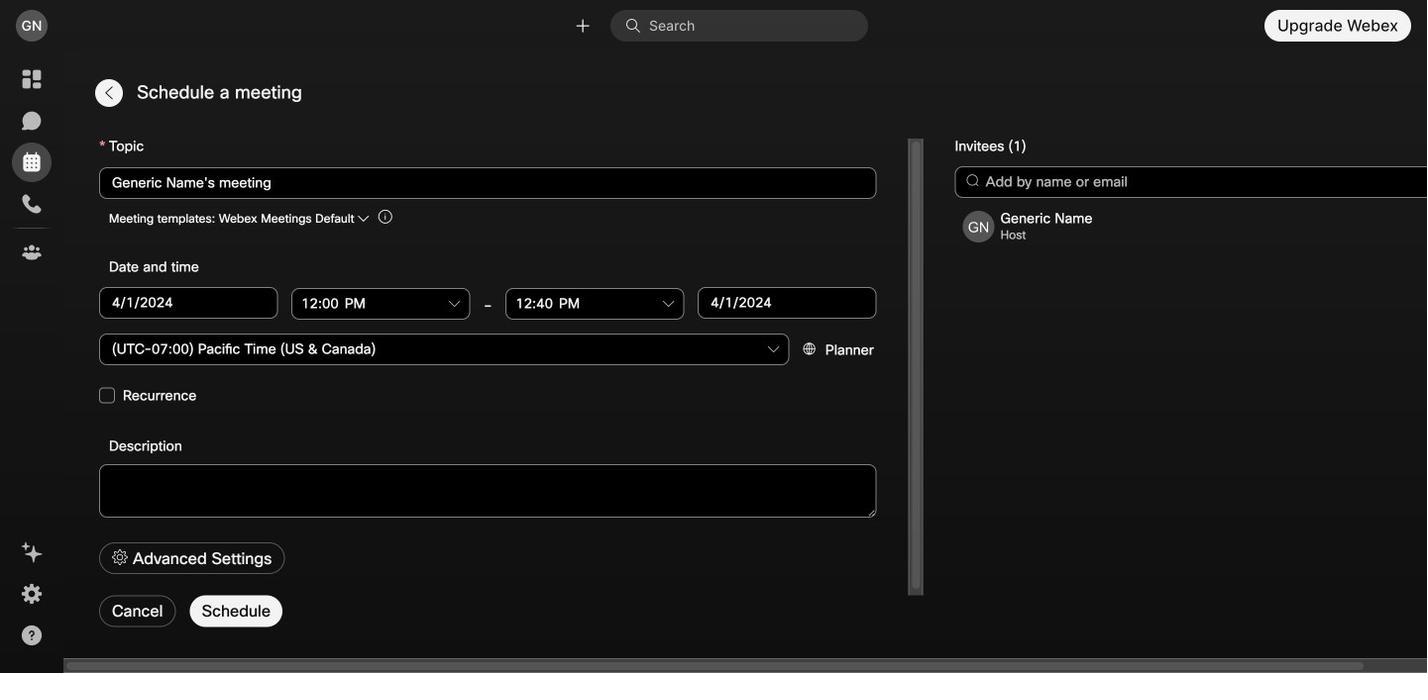 Task type: locate. For each thing, give the bounding box(es) containing it.
webex tab list
[[12, 59, 52, 273]]

navigation
[[0, 52, 63, 674]]



Task type: vqa. For each thing, say whether or not it's contained in the screenshot.
cancel_16 icon
no



